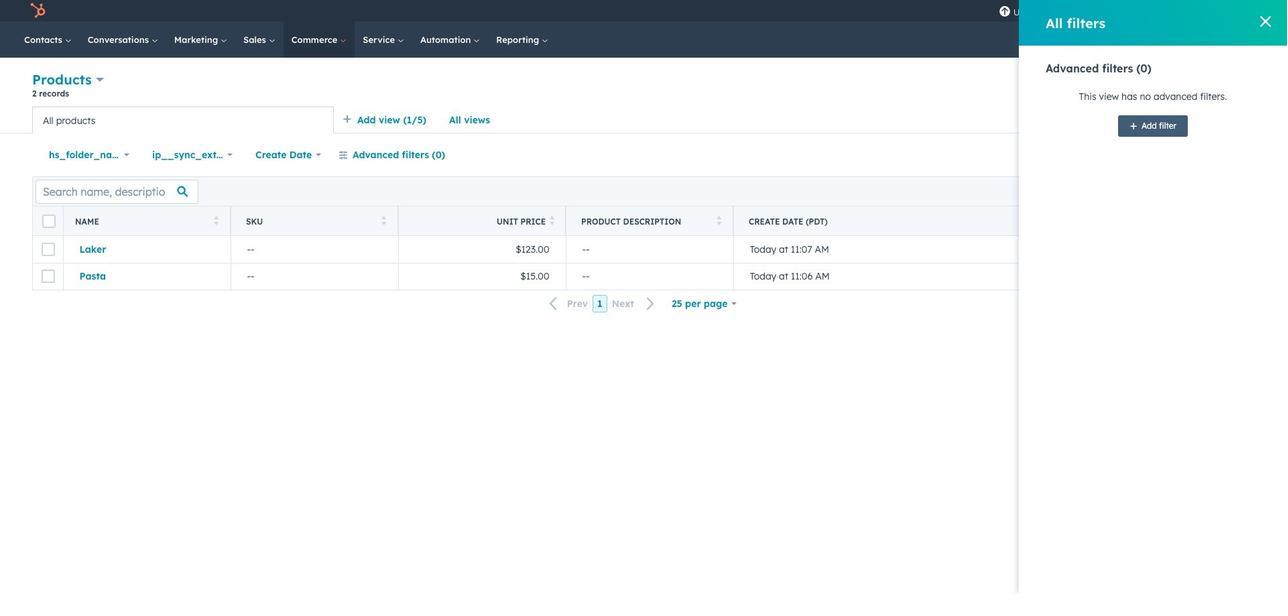 Task type: vqa. For each thing, say whether or not it's contained in the screenshot.
middle -- text field
no



Task type: locate. For each thing, give the bounding box(es) containing it.
press to sort. image for 4th press to sort. element from the right
[[214, 216, 219, 225]]

1 horizontal spatial press to sort. image
[[381, 216, 386, 225]]

1 press to sort. image from the left
[[214, 216, 219, 225]]

close image
[[1260, 16, 1271, 27]]

pagination navigation
[[542, 295, 663, 313]]

4 press to sort. element from the left
[[716, 216, 721, 227]]

3 press to sort. image from the left
[[550, 216, 555, 225]]

press to sort. element
[[214, 216, 219, 227], [381, 216, 386, 227], [550, 216, 555, 227], [716, 216, 721, 227]]

menu
[[992, 0, 1271, 21]]

0 horizontal spatial press to sort. image
[[214, 216, 219, 225]]

Search name, description, or SKU search field
[[36, 179, 198, 203]]

Search HubSpot search field
[[1089, 28, 1240, 51]]

2 press to sort. element from the left
[[381, 216, 386, 227]]

press to sort. image
[[214, 216, 219, 225], [381, 216, 386, 225], [550, 216, 555, 225]]

2 horizontal spatial press to sort. image
[[550, 216, 555, 225]]

banner
[[32, 70, 1255, 107]]

2 press to sort. image from the left
[[381, 216, 386, 225]]



Task type: describe. For each thing, give the bounding box(es) containing it.
press to sort. image
[[716, 216, 721, 225]]

3 press to sort. element from the left
[[550, 216, 555, 227]]

press to sort. image for 3rd press to sort. element from the left
[[550, 216, 555, 225]]

press to sort. image for 2nd press to sort. element from the left
[[381, 216, 386, 225]]

1 press to sort. element from the left
[[214, 216, 219, 227]]

jacob simon image
[[1191, 5, 1203, 17]]

marketplaces image
[[1090, 6, 1102, 18]]



